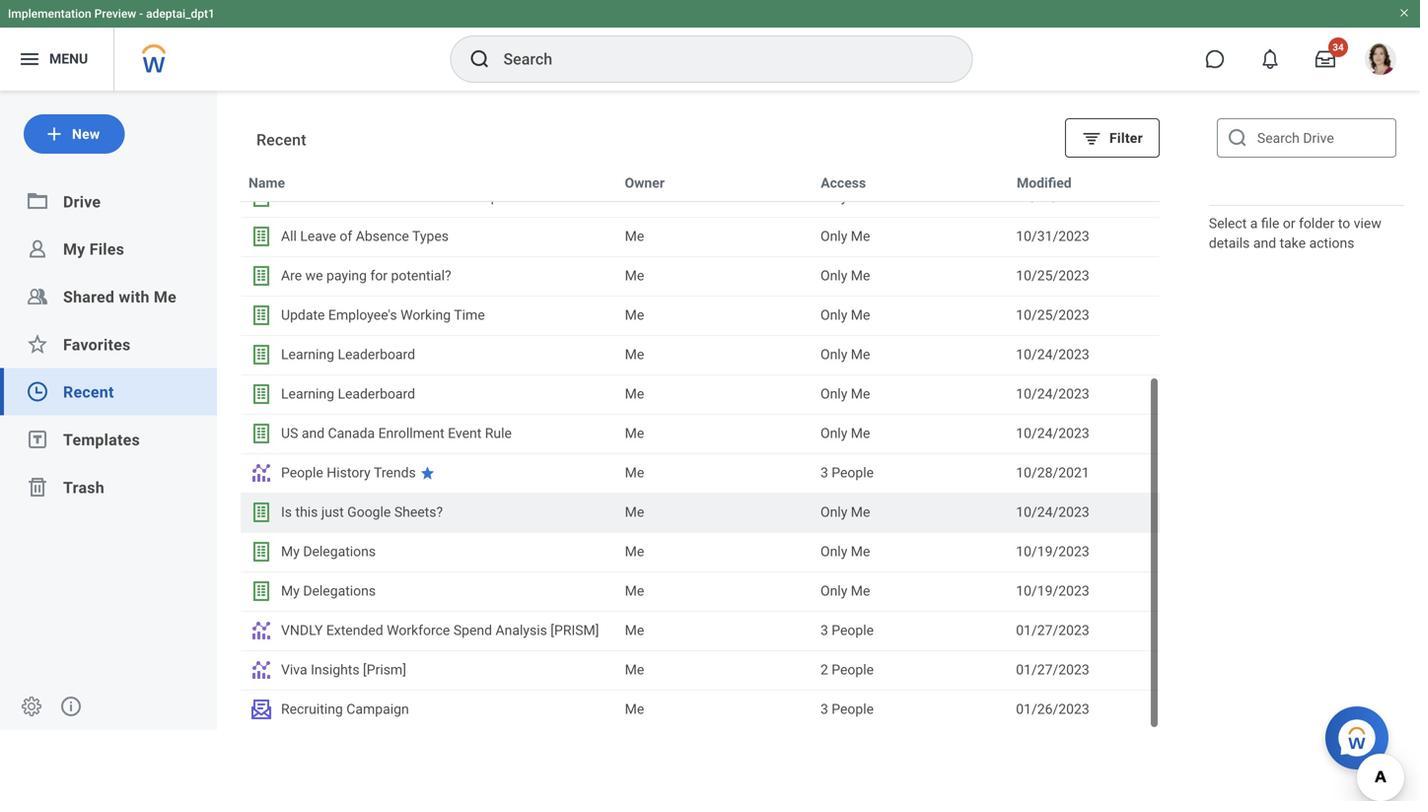 Task type: vqa. For each thing, say whether or not it's contained in the screenshot.


Task type: locate. For each thing, give the bounding box(es) containing it.
0 vertical spatial 3
[[821, 465, 828, 481]]

1 horizontal spatial with
[[335, 189, 361, 205]]

recent button
[[63, 383, 114, 402]]

discovery board image for people history trends
[[250, 462, 273, 485]]

only me link for is this just google sheets? link me cell
[[821, 502, 1000, 524]]

only me link for "us and canada enrollment event rule" link's me cell
[[821, 423, 1000, 445]]

10/31/2023 for workers with customer service experience
[[1016, 189, 1090, 205]]

1 vertical spatial delegations
[[303, 583, 376, 600]]

15 row from the top
[[241, 690, 1160, 730]]

8 only me link from the top
[[821, 502, 1000, 524]]

0 vertical spatial leaderboard
[[338, 347, 415, 363]]

7 me cell from the top
[[617, 415, 813, 453]]

3 only from the top
[[821, 268, 848, 284]]

discovery board image left vndly
[[250, 619, 273, 643]]

my delegations link for 10th me cell from the top
[[250, 541, 609, 564]]

learning leaderboard link
[[250, 343, 609, 367], [250, 383, 609, 406]]

34 button
[[1304, 37, 1348, 81]]

gear image
[[20, 695, 43, 719]]

discovery board image left 'viva'
[[250, 659, 273, 683]]

10/24/2023 for only me link corresponding to 6th me cell from the top of the item list "element"
[[1016, 386, 1090, 402]]

leaderboard
[[338, 347, 415, 363], [338, 386, 415, 402]]

2 my delegations from the top
[[281, 583, 376, 600]]

34
[[1333, 41, 1344, 53]]

2 only me from the top
[[821, 228, 870, 245]]

1 horizontal spatial star image
[[420, 466, 436, 481]]

01/27/2023
[[1016, 623, 1090, 639], [1016, 662, 1090, 679]]

0 vertical spatial learning leaderboard link
[[250, 343, 609, 367]]

1 vertical spatial my
[[281, 544, 300, 560]]

drive button
[[63, 193, 101, 211]]

13 row from the top
[[241, 612, 1160, 651]]

8 only from the top
[[821, 505, 848, 521]]

10 row from the top
[[241, 493, 1160, 533]]

0 vertical spatial my delegations
[[281, 544, 376, 560]]

8 only me from the top
[[821, 505, 870, 521]]

my files
[[63, 240, 124, 259]]

2 my delegations link from the top
[[250, 580, 609, 604]]

10/24/2023 for only me link related to is this just google sheets? link me cell
[[1016, 505, 1090, 521]]

notification template image
[[250, 698, 273, 722]]

my delegations up the 'extended'
[[281, 583, 376, 600]]

10 me cell from the top
[[617, 534, 813, 571]]

0 vertical spatial learning leaderboard
[[281, 347, 415, 363]]

1 vertical spatial discovery board image
[[250, 659, 273, 683]]

1 vertical spatial my delegations
[[281, 583, 376, 600]]

only me for me cell for workers with customer service experience link
[[821, 189, 870, 205]]

row containing update employee's working time
[[241, 296, 1160, 335]]

3 3 people from the top
[[821, 702, 874, 718]]

learning leaderboard link for 6th me cell from the top of the item list "element"
[[250, 383, 609, 406]]

discovery board image
[[250, 462, 273, 485], [250, 462, 273, 485], [250, 619, 273, 643], [250, 659, 273, 683]]

1 vertical spatial my delegations link
[[250, 580, 609, 604]]

my delegations for my delegations link for 11th me cell
[[281, 583, 376, 600]]

2 row from the top
[[241, 178, 1160, 217]]

view
[[1354, 216, 1382, 232]]

with inside 'row'
[[335, 189, 361, 205]]

3 3 from the top
[[821, 702, 828, 718]]

learning down "update"
[[281, 347, 334, 363]]

10/31/2023
[[1016, 189, 1090, 205], [1016, 228, 1090, 245]]

2 3 people link from the top
[[821, 620, 1000, 642]]

row containing viva insights [prism]
[[241, 651, 1160, 690]]

star image right the trends
[[420, 466, 436, 481]]

trash button
[[63, 479, 105, 497]]

7 only me link from the top
[[821, 423, 1000, 445]]

2 10/25/2023 from the top
[[1016, 307, 1090, 324]]

3 3 people link from the top
[[821, 699, 1000, 721]]

0 vertical spatial my delegations link
[[250, 541, 609, 564]]

01/26/2023
[[1016, 702, 1090, 718]]

2 discovery board image from the top
[[250, 659, 273, 683]]

only me link for 11th me cell
[[821, 581, 1000, 603]]

4 10/24/2023 from the top
[[1016, 505, 1090, 521]]

spend
[[454, 623, 492, 639]]

3 for 01/26/2023
[[821, 702, 828, 718]]

1 leaderboard from the top
[[338, 347, 415, 363]]

14 me cell from the top
[[617, 691, 813, 729]]

10/24/2023
[[1016, 347, 1090, 363], [1016, 386, 1090, 402], [1016, 426, 1090, 442], [1016, 505, 1090, 521]]

discovery board image for viva
[[250, 659, 273, 683]]

1 vertical spatial learning leaderboard link
[[250, 383, 609, 406]]

9 only me link from the top
[[821, 542, 1000, 563]]

8 row from the top
[[241, 414, 1160, 454]]

3 me cell from the top
[[617, 257, 813, 295]]

campaign
[[346, 702, 409, 718]]

1 delegations from the top
[[303, 544, 376, 560]]

7 only me from the top
[[821, 426, 870, 442]]

me cell for the 'update employee's working time' link
[[617, 297, 813, 334]]

0 horizontal spatial star image
[[26, 333, 49, 356]]

leaderboard for 10th me cell from the bottom of the item list "element"
[[338, 347, 415, 363]]

1 me cell from the top
[[617, 179, 813, 216]]

0 horizontal spatial and
[[302, 426, 325, 442]]

workbook image
[[250, 185, 273, 209], [250, 225, 273, 249], [250, 264, 273, 288], [250, 304, 273, 327], [250, 343, 273, 367], [250, 383, 273, 406], [250, 383, 273, 406], [250, 501, 273, 525], [250, 501, 273, 525], [250, 541, 273, 564], [250, 580, 273, 604]]

0 vertical spatial with
[[335, 189, 361, 205]]

just
[[321, 505, 344, 521]]

row containing people history trends
[[241, 454, 1160, 493]]

0 vertical spatial delegations
[[303, 544, 376, 560]]

0 horizontal spatial with
[[119, 288, 150, 307]]

delegations up the 'extended'
[[303, 583, 376, 600]]

10/19/2023
[[1016, 544, 1090, 560], [1016, 583, 1090, 600]]

3
[[821, 465, 828, 481], [821, 623, 828, 639], [821, 702, 828, 718]]

1 vertical spatial with
[[119, 288, 150, 307]]

learning leaderboard link down the 'update employee's working time' link
[[250, 343, 609, 367]]

only for 6th me cell from the top of the item list "element"
[[821, 386, 848, 402]]

8 me cell from the top
[[617, 455, 813, 492]]

2 10/31/2023 from the top
[[1016, 228, 1090, 245]]

0 vertical spatial 10/25/2023
[[1016, 268, 1090, 284]]

only me link
[[821, 186, 1000, 208], [821, 226, 1000, 248], [821, 265, 1000, 287], [821, 305, 1000, 326], [821, 344, 1000, 366], [821, 384, 1000, 405], [821, 423, 1000, 445], [821, 502, 1000, 524], [821, 542, 1000, 563], [821, 581, 1000, 603]]

1 vertical spatial 3
[[821, 623, 828, 639]]

actions
[[1309, 235, 1355, 252]]

my delegations
[[281, 544, 376, 560], [281, 583, 376, 600]]

grid
[[241, 0, 1160, 730]]

all leave of absence types link
[[250, 225, 609, 249]]

learning leaderboard up canada
[[281, 386, 415, 402]]

me
[[625, 189, 644, 205], [851, 189, 870, 205], [625, 228, 644, 245], [851, 228, 870, 245], [625, 268, 644, 284], [851, 268, 870, 284], [154, 288, 177, 307], [625, 307, 644, 324], [851, 307, 870, 324], [625, 347, 644, 363], [851, 347, 870, 363], [625, 386, 644, 402], [851, 386, 870, 402], [625, 426, 644, 442], [851, 426, 870, 442], [625, 465, 644, 481], [625, 505, 644, 521], [851, 505, 870, 521], [625, 544, 644, 560], [851, 544, 870, 560], [625, 583, 644, 600], [851, 583, 870, 600], [625, 623, 644, 639], [625, 662, 644, 679], [625, 702, 644, 718]]

2 delegations from the top
[[303, 583, 376, 600]]

my up vndly
[[281, 583, 300, 600]]

row containing us and canada enrollment event rule
[[241, 414, 1160, 454]]

absence
[[356, 228, 409, 245]]

2 vertical spatial 3
[[821, 702, 828, 718]]

1 only from the top
[[821, 189, 848, 205]]

star image
[[26, 333, 49, 356], [420, 466, 436, 481]]

1 my delegations from the top
[[281, 544, 376, 560]]

2 only from the top
[[821, 228, 848, 245]]

6 only from the top
[[821, 386, 848, 402]]

with right shared
[[119, 288, 150, 307]]

with for customer
[[335, 189, 361, 205]]

are we paying for potential?
[[281, 268, 451, 284]]

6 only me from the top
[[821, 386, 870, 402]]

5 row from the top
[[241, 296, 1160, 335]]

3 only me link from the top
[[821, 265, 1000, 287]]

2 me cell from the top
[[617, 218, 813, 255]]

1 vertical spatial 10/25/2023
[[1016, 307, 1090, 324]]

2 leaderboard from the top
[[338, 386, 415, 402]]

2 only me link from the top
[[821, 226, 1000, 248]]

with up the of
[[335, 189, 361, 205]]

and
[[1254, 235, 1276, 252], [302, 426, 325, 442]]

and right us at left
[[302, 426, 325, 442]]

working
[[401, 307, 451, 324]]

11 row from the top
[[241, 533, 1160, 572]]

1 discovery board image from the top
[[250, 619, 273, 643]]

grid inside item list "element"
[[241, 0, 1160, 730]]

only me for me cell for are we paying for potential? link
[[821, 268, 870, 284]]

3 for 10/28/2021
[[821, 465, 828, 481]]

learning leaderboard link for 10th me cell from the bottom of the item list "element"
[[250, 343, 609, 367]]

3 people for 01/27/2023
[[821, 623, 874, 639]]

4 row from the top
[[241, 256, 1160, 296]]

10/25/2023
[[1016, 268, 1090, 284], [1016, 307, 1090, 324]]

leaderboard up us and canada enrollment event rule
[[338, 386, 415, 402]]

0 vertical spatial recent
[[256, 131, 306, 149]]

modified
[[1017, 175, 1072, 191]]

trash image
[[26, 476, 49, 499]]

user image
[[26, 237, 49, 261]]

14 row from the top
[[241, 651, 1160, 690]]

viva
[[281, 662, 307, 679]]

learning up us at left
[[281, 386, 334, 402]]

0 vertical spatial 3 people link
[[821, 463, 1000, 484]]

0 vertical spatial learning
[[281, 347, 334, 363]]

2 10/19/2023 from the top
[[1016, 583, 1090, 600]]

10/19/2023 for only me link for 10th me cell from the top
[[1016, 544, 1090, 560]]

row
[[241, 163, 1160, 202], [241, 178, 1160, 217], [241, 217, 1160, 256], [241, 256, 1160, 296], [241, 296, 1160, 335], [241, 335, 1160, 375], [241, 375, 1160, 414], [241, 414, 1160, 454], [241, 454, 1160, 493], [241, 493, 1160, 533], [241, 533, 1160, 572], [241, 572, 1160, 612], [241, 612, 1160, 651], [241, 651, 1160, 690], [241, 690, 1160, 730]]

only for me cell for are we paying for potential? link
[[821, 268, 848, 284]]

my delegations link down is this just google sheets? link
[[250, 541, 609, 564]]

6 me cell from the top
[[617, 376, 813, 413]]

1 vertical spatial star image
[[420, 466, 436, 481]]

10 only from the top
[[821, 583, 848, 600]]

4 only me link from the top
[[821, 305, 1000, 326]]

only me link for me cell related to the 'update employee's working time' link
[[821, 305, 1000, 326]]

2 01/27/2023 from the top
[[1016, 662, 1090, 679]]

star image up clock image
[[26, 333, 49, 356]]

delegations
[[303, 544, 376, 560], [303, 583, 376, 600]]

3 people link for 01/27/2023
[[821, 620, 1000, 642]]

me cell for "us and canada enrollment event rule" link
[[617, 415, 813, 453]]

1 row from the top
[[241, 163, 1160, 202]]

only me
[[821, 189, 870, 205], [821, 228, 870, 245], [821, 268, 870, 284], [821, 307, 870, 324], [821, 347, 870, 363], [821, 386, 870, 402], [821, 426, 870, 442], [821, 505, 870, 521], [821, 544, 870, 560], [821, 583, 870, 600]]

1 10/24/2023 from the top
[[1016, 347, 1090, 363]]

1 3 people link from the top
[[821, 463, 1000, 484]]

me cell
[[617, 179, 813, 216], [617, 218, 813, 255], [617, 257, 813, 295], [617, 297, 813, 334], [617, 336, 813, 374], [617, 376, 813, 413], [617, 415, 813, 453], [617, 455, 813, 492], [617, 494, 813, 532], [617, 534, 813, 571], [617, 573, 813, 611], [617, 613, 813, 650], [617, 652, 813, 689], [617, 691, 813, 729]]

10/31/2023 down modified
[[1016, 228, 1090, 245]]

menu
[[49, 51, 88, 67]]

people for trends
[[832, 465, 874, 481]]

2 vertical spatial 3 people
[[821, 702, 874, 718]]

workbook image
[[250, 185, 273, 209], [250, 225, 273, 249], [250, 264, 273, 288], [250, 304, 273, 327], [250, 343, 273, 367], [250, 422, 273, 446], [250, 422, 273, 446], [250, 541, 273, 564], [250, 580, 273, 604]]

1 vertical spatial 3 people link
[[821, 620, 1000, 642]]

1 learning leaderboard from the top
[[281, 347, 415, 363]]

9 me cell from the top
[[617, 494, 813, 532]]

2 learning leaderboard link from the top
[[250, 383, 609, 406]]

1 vertical spatial recent
[[63, 383, 114, 402]]

3 row from the top
[[241, 217, 1160, 256]]

9 only from the top
[[821, 544, 848, 560]]

3 10/24/2023 from the top
[[1016, 426, 1090, 442]]

file
[[1261, 216, 1280, 232]]

10 only me from the top
[[821, 583, 870, 600]]

only me link for 10th me cell from the top
[[821, 542, 1000, 563]]

leaderboard down update employee's working time
[[338, 347, 415, 363]]

1 10/25/2023 from the top
[[1016, 268, 1090, 284]]

1 horizontal spatial and
[[1254, 235, 1276, 252]]

my left files
[[63, 240, 85, 259]]

favorites
[[63, 336, 131, 354]]

leaderboard for 6th me cell from the top of the item list "element"
[[338, 386, 415, 402]]

vndly extended workforce spend analysis [prism] link
[[250, 619, 609, 643]]

2 3 from the top
[[821, 623, 828, 639]]

1 vertical spatial 10/31/2023
[[1016, 228, 1090, 245]]

0 vertical spatial star image
[[26, 333, 49, 356]]

recent up the name in the top left of the page
[[256, 131, 306, 149]]

discovery board image for viva insights [prism]
[[250, 659, 273, 683]]

4 me cell from the top
[[617, 297, 813, 334]]

only
[[821, 189, 848, 205], [821, 228, 848, 245], [821, 268, 848, 284], [821, 307, 848, 324], [821, 347, 848, 363], [821, 386, 848, 402], [821, 426, 848, 442], [821, 505, 848, 521], [821, 544, 848, 560], [821, 583, 848, 600]]

9 only me from the top
[[821, 544, 870, 560]]

filter button
[[1065, 118, 1160, 158]]

grid containing name
[[241, 0, 1160, 730]]

people history trends link
[[250, 462, 609, 485]]

only me link for me cell associated with 'all leave of absence types' link
[[821, 226, 1000, 248]]

0 vertical spatial 01/27/2023
[[1016, 623, 1090, 639]]

-
[[139, 7, 143, 21]]

1 vertical spatial 10/19/2023
[[1016, 583, 1090, 600]]

2 people
[[821, 662, 874, 679]]

recent down favorites button
[[63, 383, 114, 402]]

only me link for me cell for workers with customer service experience link
[[821, 186, 1000, 208]]

my for my delegations link for 11th me cell
[[281, 583, 300, 600]]

1 vertical spatial and
[[302, 426, 325, 442]]

1 only me from the top
[[821, 189, 870, 205]]

4 only from the top
[[821, 307, 848, 324]]

and down the file
[[1254, 235, 1276, 252]]

1 learning leaderboard link from the top
[[250, 343, 609, 367]]

3 people
[[821, 465, 874, 481], [821, 623, 874, 639], [821, 702, 874, 718]]

5 only from the top
[[821, 347, 848, 363]]

1 3 people from the top
[[821, 465, 874, 481]]

me cell for viva insights [prism] link
[[617, 652, 813, 689]]

viva insights [prism] link
[[250, 659, 609, 683]]

owner button
[[621, 172, 669, 195]]

1 10/31/2023 from the top
[[1016, 189, 1090, 205]]

my
[[63, 240, 85, 259], [281, 544, 300, 560], [281, 583, 300, 600]]

my down is
[[281, 544, 300, 560]]

2 3 people from the top
[[821, 623, 874, 639]]

row containing is this just google sheets?
[[241, 493, 1160, 533]]

2 vertical spatial 3 people link
[[821, 699, 1000, 721]]

only me for 6th me cell from the top of the item list "element"
[[821, 386, 870, 402]]

0 vertical spatial discovery board image
[[250, 619, 273, 643]]

7 only from the top
[[821, 426, 848, 442]]

row containing name
[[241, 163, 1160, 202]]

1 01/27/2023 from the top
[[1016, 623, 1090, 639]]

1 vertical spatial learning leaderboard
[[281, 386, 415, 402]]

delegations down "just"
[[303, 544, 376, 560]]

1 horizontal spatial recent
[[256, 131, 306, 149]]

new
[[72, 126, 100, 142]]

2 10/24/2023 from the top
[[1016, 386, 1090, 402]]

2 learning leaderboard from the top
[[281, 386, 415, 402]]

only me link for 10th me cell from the bottom of the item list "element"
[[821, 344, 1000, 366]]

learning leaderboard link up "us and canada enrollment event rule" link
[[250, 383, 609, 406]]

1 vertical spatial leaderboard
[[338, 386, 415, 402]]

0 vertical spatial and
[[1254, 235, 1276, 252]]

notification template image
[[250, 698, 273, 722]]

5 only me from the top
[[821, 347, 870, 363]]

3 only me from the top
[[821, 268, 870, 284]]

10/31/2023 down the filter image
[[1016, 189, 1090, 205]]

row containing are we paying for potential?
[[241, 256, 1160, 296]]

1 10/19/2023 from the top
[[1016, 544, 1090, 560]]

13 me cell from the top
[[617, 652, 813, 689]]

2 vertical spatial my
[[281, 583, 300, 600]]

people
[[281, 465, 323, 481], [832, 465, 874, 481], [832, 623, 874, 639], [832, 662, 874, 679], [832, 702, 874, 718]]

profile logan mcneil image
[[1365, 43, 1397, 79]]

1 vertical spatial 3 people
[[821, 623, 874, 639]]

my delegations link up vndly extended workforce spend analysis [prism] 'link'
[[250, 580, 609, 604]]

5 only me link from the top
[[821, 344, 1000, 366]]

learning leaderboard
[[281, 347, 415, 363], [281, 386, 415, 402]]

0 vertical spatial 10/19/2023
[[1016, 544, 1090, 560]]

close environment banner image
[[1399, 7, 1410, 19]]

10 only me link from the top
[[821, 581, 1000, 603]]

4 only me from the top
[[821, 307, 870, 324]]

12 me cell from the top
[[617, 613, 813, 650]]

1 my delegations link from the top
[[250, 541, 609, 564]]

1 vertical spatial learning
[[281, 386, 334, 402]]

details
[[1209, 235, 1250, 252]]

9 row from the top
[[241, 454, 1160, 493]]

2 learning from the top
[[281, 386, 334, 402]]

for
[[370, 268, 388, 284]]

row containing workers with customer service experience
[[241, 178, 1160, 217]]

1 3 from the top
[[821, 465, 828, 481]]

1 only me link from the top
[[821, 186, 1000, 208]]

me cell for the recruiting campaign link
[[617, 691, 813, 729]]

my delegations down "just"
[[281, 544, 376, 560]]

0 vertical spatial 3 people
[[821, 465, 874, 481]]

2
[[821, 662, 828, 679]]

learning leaderboard down employee's
[[281, 347, 415, 363]]

templates button
[[63, 431, 140, 450]]

6 only me link from the top
[[821, 384, 1000, 405]]

1 vertical spatial 01/27/2023
[[1016, 662, 1090, 679]]

discovery board image
[[250, 619, 273, 643], [250, 659, 273, 683]]

shared with me button
[[63, 288, 177, 307]]

my for my delegations link for 10th me cell from the top
[[281, 544, 300, 560]]

0 vertical spatial 10/31/2023
[[1016, 189, 1090, 205]]

1 learning from the top
[[281, 347, 334, 363]]

workers
[[281, 189, 332, 205]]

folder open image
[[26, 190, 49, 213]]



Task type: describe. For each thing, give the bounding box(es) containing it.
only me link for me cell for are we paying for potential? link
[[821, 265, 1000, 287]]

analysis
[[496, 623, 547, 639]]

employee's
[[328, 307, 397, 324]]

a
[[1250, 216, 1258, 232]]

vndly
[[281, 623, 323, 639]]

experience
[[476, 189, 543, 205]]

me cell for vndly extended workforce spend analysis [prism] 'link'
[[617, 613, 813, 650]]

and inside 'row'
[[302, 426, 325, 442]]

only me for 10th me cell from the top
[[821, 544, 870, 560]]

viva insights [prism]
[[281, 662, 406, 679]]

this
[[295, 505, 318, 521]]

rule
[[485, 426, 512, 442]]

me cell for workers with customer service experience link
[[617, 179, 813, 216]]

trash
[[63, 479, 105, 497]]

people for [prism]
[[832, 662, 874, 679]]

potential?
[[391, 268, 451, 284]]

all
[[281, 228, 297, 245]]

item list element
[[217, 0, 1184, 731]]

us and canada enrollment event rule
[[281, 426, 512, 442]]

implementation preview -   adeptai_dpt1
[[8, 7, 215, 21]]

access button
[[817, 172, 870, 195]]

10/24/2023 for only me link for 10th me cell from the bottom of the item list "element"
[[1016, 347, 1090, 363]]

people history trends
[[281, 465, 416, 481]]

only for 11th me cell
[[821, 583, 848, 600]]

time
[[454, 307, 485, 324]]

files
[[90, 240, 124, 259]]

only me link for 6th me cell from the top of the item list "element"
[[821, 384, 1000, 405]]

only for 10th me cell from the top
[[821, 544, 848, 560]]

10/24/2023 for "us and canada enrollment event rule" link's me cell only me link
[[1016, 426, 1090, 442]]

types
[[412, 228, 449, 245]]

trends
[[374, 465, 416, 481]]

my delegations link for 11th me cell
[[250, 580, 609, 604]]

select a file or folder to view details and take actions
[[1209, 216, 1382, 252]]

filter image
[[1082, 128, 1102, 148]]

update employee's working time link
[[250, 304, 609, 327]]

to
[[1338, 216, 1351, 232]]

menu banner
[[0, 0, 1420, 91]]

only for me cell for workers with customer service experience link
[[821, 189, 848, 205]]

discovery board image for vndly
[[250, 619, 273, 643]]

me cell for is this just google sheets? link
[[617, 494, 813, 532]]

recruiting
[[281, 702, 343, 718]]

select
[[1209, 216, 1247, 232]]

row containing recruiting campaign
[[241, 690, 1160, 730]]

me cell for 'all leave of absence types' link
[[617, 218, 813, 255]]

service
[[428, 189, 473, 205]]

01/27/2023 for 3 people
[[1016, 623, 1090, 639]]

recruiting campaign
[[281, 702, 409, 718]]

are we paying for potential? link
[[250, 264, 609, 288]]

justify image
[[18, 47, 41, 71]]

implementation
[[8, 7, 91, 21]]

3 people for 01/26/2023
[[821, 702, 874, 718]]

my files button
[[63, 240, 124, 259]]

10/28/2021
[[1016, 465, 1090, 481]]

6 row from the top
[[241, 335, 1160, 375]]

filter
[[1110, 130, 1143, 146]]

extended
[[326, 623, 383, 639]]

workers with customer service experience
[[281, 189, 543, 205]]

enrollment
[[378, 426, 445, 442]]

preview
[[94, 7, 136, 21]]

[prism]
[[363, 662, 406, 679]]

search image
[[468, 47, 492, 71]]

10/19/2023 for 11th me cell's only me link
[[1016, 583, 1090, 600]]

with for me
[[119, 288, 150, 307]]

templates
[[63, 431, 140, 450]]

shared
[[63, 288, 115, 307]]

update
[[281, 307, 325, 324]]

adeptai_dpt1
[[146, 7, 215, 21]]

drive
[[63, 193, 101, 211]]

learning leaderboard for 10th me cell from the bottom of the item list "element"
[[281, 347, 415, 363]]

[prism]
[[551, 623, 599, 639]]

sheets?
[[394, 505, 443, 521]]

3 for 01/27/2023
[[821, 623, 828, 639]]

me cell for people history trends link
[[617, 455, 813, 492]]

people for workforce
[[832, 623, 874, 639]]

only for me cell related to the 'update employee's working time' link
[[821, 307, 848, 324]]

10/25/2023 for update employee's working time
[[1016, 307, 1090, 324]]

me cell for are we paying for potential? link
[[617, 257, 813, 295]]

only me for 11th me cell
[[821, 583, 870, 600]]

is this just google sheets? link
[[250, 501, 609, 525]]

event
[[448, 426, 482, 442]]

only me for is this just google sheets? link me cell
[[821, 505, 870, 521]]

folder
[[1299, 216, 1335, 232]]

10/25/2023 for are we paying for potential?
[[1016, 268, 1090, 284]]

menu button
[[0, 28, 114, 91]]

recent inside item list "element"
[[256, 131, 306, 149]]

is this just google sheets?
[[281, 505, 443, 521]]

workforce
[[387, 623, 450, 639]]

search image
[[1226, 126, 1250, 150]]

12 row from the top
[[241, 572, 1160, 612]]

insights
[[311, 662, 360, 679]]

update employee's working time
[[281, 307, 485, 324]]

canada
[[328, 426, 375, 442]]

leave
[[300, 228, 336, 245]]

are
[[281, 268, 302, 284]]

learning for learning leaderboard link associated with 10th me cell from the bottom of the item list "element"
[[281, 347, 334, 363]]

clock image
[[26, 380, 49, 404]]

search drive field
[[1217, 118, 1397, 158]]

is
[[281, 505, 292, 521]]

3 people link for 01/26/2023
[[821, 699, 1000, 721]]

us and canada enrollment event rule link
[[250, 422, 609, 446]]

learning leaderboard for 6th me cell from the top of the item list "element"
[[281, 386, 415, 402]]

row containing all leave of absence types
[[241, 217, 1160, 256]]

3 people link for 10/28/2021
[[821, 463, 1000, 484]]

star image inside people history trends link
[[420, 466, 436, 481]]

all leave of absence types
[[281, 228, 449, 245]]

recruiting campaign link
[[250, 698, 609, 722]]

we
[[305, 268, 323, 284]]

notifications large image
[[1261, 49, 1280, 69]]

vndly extended workforce spend analysis [prism]
[[281, 623, 599, 639]]

access
[[821, 175, 866, 191]]

new button
[[24, 114, 125, 154]]

owner
[[625, 175, 665, 191]]

us
[[281, 426, 298, 442]]

only for "us and canada enrollment event rule" link's me cell
[[821, 426, 848, 442]]

info image
[[59, 695, 83, 719]]

only me for 10th me cell from the bottom of the item list "element"
[[821, 347, 870, 363]]

2 people link
[[821, 660, 1000, 682]]

my delegations for my delegations link for 10th me cell from the top
[[281, 544, 376, 560]]

only me for me cell related to the 'update employee's working time' link
[[821, 307, 870, 324]]

and inside select a file or folder to view details and take actions
[[1254, 235, 1276, 252]]

01/27/2023 for 2 people
[[1016, 662, 1090, 679]]

shared with me image
[[26, 285, 49, 309]]

only for is this just google sheets? link me cell
[[821, 505, 848, 521]]

name
[[249, 175, 285, 191]]

inbox large image
[[1316, 49, 1336, 69]]

take
[[1280, 235, 1306, 252]]

5 me cell from the top
[[617, 336, 813, 374]]

only for 10th me cell from the bottom of the item list "element"
[[821, 347, 848, 363]]

Search Workday  search field
[[504, 37, 932, 81]]

delegations for my delegations link for 10th me cell from the top
[[303, 544, 376, 560]]

0 vertical spatial my
[[63, 240, 85, 259]]

paying
[[327, 268, 367, 284]]

learning for learning leaderboard link for 6th me cell from the top of the item list "element"
[[281, 386, 334, 402]]

11 me cell from the top
[[617, 573, 813, 611]]

only me for me cell associated with 'all leave of absence types' link
[[821, 228, 870, 245]]

workers with customer service experience link
[[250, 185, 609, 209]]

only for me cell associated with 'all leave of absence types' link
[[821, 228, 848, 245]]

0 horizontal spatial recent
[[63, 383, 114, 402]]

of
[[340, 228, 352, 245]]

only me for "us and canada enrollment event rule" link's me cell
[[821, 426, 870, 442]]

delegations for my delegations link for 11th me cell
[[303, 583, 376, 600]]

plus image
[[44, 124, 64, 144]]

discovery board image for vndly extended workforce spend analysis [prism]
[[250, 619, 273, 643]]

3 people for 10/28/2021
[[821, 465, 874, 481]]

favorites button
[[63, 336, 131, 354]]

row containing vndly extended workforce spend analysis [prism]
[[241, 612, 1160, 651]]

10/31/2023 for all leave of absence types
[[1016, 228, 1090, 245]]

7 row from the top
[[241, 375, 1160, 414]]

shared with me
[[63, 288, 177, 307]]



